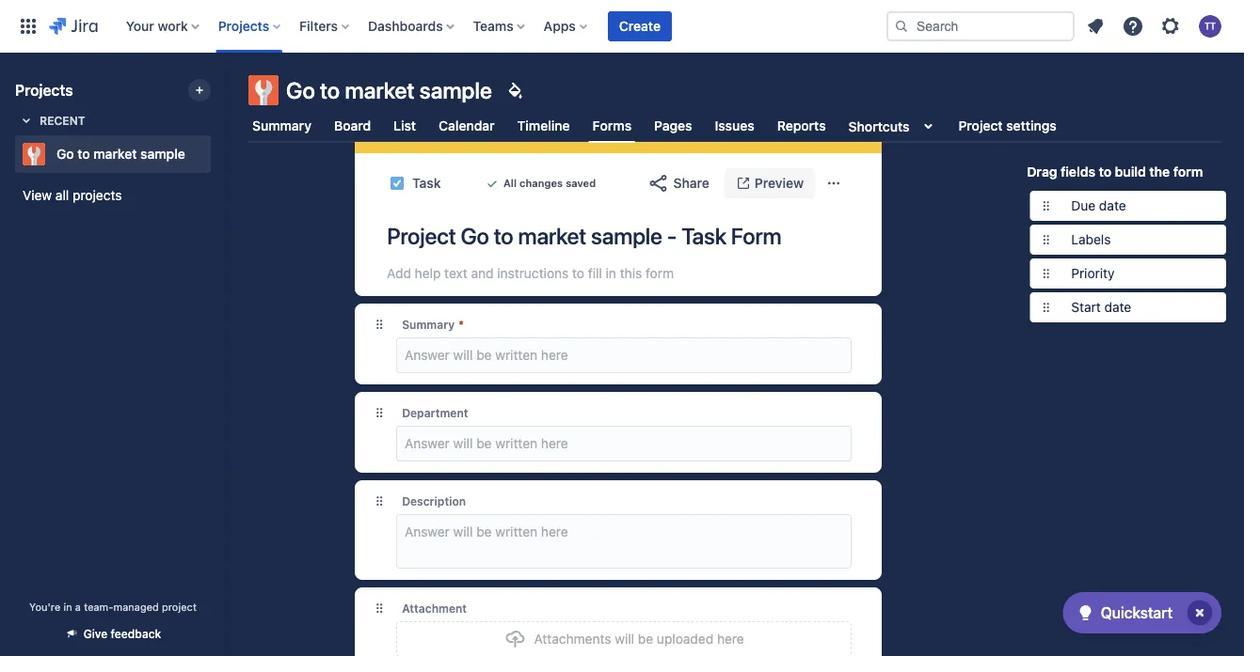 Task type: locate. For each thing, give the bounding box(es) containing it.
1 horizontal spatial summary
[[402, 318, 455, 331]]

go up and at left top
[[461, 223, 489, 249]]

share image
[[647, 172, 670, 195]]

1 horizontal spatial in
[[606, 266, 616, 281]]

give
[[83, 628, 108, 641]]

be for description
[[476, 525, 492, 540]]

3 answer will be written here from the top
[[405, 525, 568, 540]]

2 horizontal spatial market
[[518, 223, 586, 249]]

create button
[[608, 11, 672, 41]]

department
[[402, 407, 468, 420]]

1 vertical spatial answer
[[405, 436, 450, 452]]

1 horizontal spatial sample
[[420, 77, 492, 104]]

due date
[[1071, 198, 1126, 214]]

all changes saved
[[503, 177, 596, 190]]

drag
[[1027, 164, 1057, 180]]

form
[[1173, 164, 1203, 180], [646, 266, 674, 281]]

0 horizontal spatial form
[[646, 266, 674, 281]]

0 vertical spatial written
[[495, 348, 538, 363]]

apps
[[544, 18, 576, 34]]

summary
[[252, 118, 312, 134], [402, 318, 455, 331]]

will down description
[[453, 525, 473, 540]]

attachments will be uploaded here
[[534, 632, 744, 648]]

1 vertical spatial written
[[495, 436, 538, 452]]

start
[[1071, 300, 1101, 315]]

appswitcher icon image
[[17, 15, 40, 38]]

0 vertical spatial summary
[[252, 118, 312, 134]]

banner
[[0, 0, 1244, 53]]

1 vertical spatial go to market sample
[[56, 146, 185, 162]]

0 vertical spatial task
[[412, 176, 441, 191]]

give feedback
[[83, 628, 161, 641]]

1 horizontal spatial project
[[959, 118, 1003, 134]]

reports link
[[773, 109, 830, 143]]

Search field
[[887, 11, 1075, 41]]

in right fill
[[606, 266, 616, 281]]

project left settings
[[959, 118, 1003, 134]]

answer down department
[[405, 436, 450, 452]]

your profile and settings image
[[1199, 15, 1222, 38]]

calendar
[[439, 118, 495, 134]]

answer will be written here for description
[[405, 525, 568, 540]]

form right the at right top
[[1173, 164, 1203, 180]]

view all projects link
[[15, 179, 211, 213]]

1 horizontal spatial task
[[682, 223, 726, 249]]

calendar link
[[435, 109, 499, 143]]

go to market sample link
[[15, 136, 203, 173]]

dashboards
[[368, 18, 443, 34]]

projects up sidebar navigation image
[[218, 18, 269, 34]]

tab list
[[237, 109, 1233, 143]]

summary inside tab list
[[252, 118, 312, 134]]

to
[[320, 77, 340, 104], [77, 146, 90, 162], [1099, 164, 1112, 180], [494, 223, 513, 249], [572, 266, 585, 281]]

project
[[959, 118, 1003, 134], [387, 223, 456, 249]]

market up instructions
[[518, 223, 586, 249]]

0 horizontal spatial summary
[[252, 118, 312, 134]]

0 vertical spatial go to market sample
[[286, 77, 492, 104]]

3 written from the top
[[495, 525, 538, 540]]

date right due
[[1099, 198, 1126, 214]]

summary for summary
[[252, 118, 312, 134]]

board link
[[330, 109, 375, 143]]

quickstart button
[[1063, 593, 1222, 634]]

give feedback button
[[53, 619, 173, 650]]

help
[[415, 266, 441, 281]]

1 vertical spatial sample
[[140, 146, 185, 162]]

1 answer will be written here from the top
[[405, 348, 568, 363]]

go up the summary link
[[286, 77, 315, 104]]

0 horizontal spatial in
[[63, 601, 72, 614]]

shortcuts
[[849, 118, 910, 134]]

list
[[394, 118, 416, 134]]

answer down description
[[405, 525, 450, 540]]

1 vertical spatial date
[[1105, 300, 1132, 315]]

written for department
[[495, 436, 538, 452]]

2 vertical spatial written
[[495, 525, 538, 540]]

add to starred image
[[205, 143, 228, 166]]

tab list containing forms
[[237, 109, 1233, 143]]

1 vertical spatial project
[[387, 223, 456, 249]]

your
[[126, 18, 154, 34]]

pages
[[654, 118, 692, 134]]

1 vertical spatial market
[[94, 146, 137, 162]]

1 answer from the top
[[405, 348, 450, 363]]

1 vertical spatial answer will be written here
[[405, 436, 568, 452]]

sample up calendar
[[420, 77, 492, 104]]

2 vertical spatial go
[[461, 223, 489, 249]]

task
[[412, 176, 441, 191], [682, 223, 726, 249]]

answer down summary *
[[405, 348, 450, 363]]

answer will be written here down department
[[405, 436, 568, 452]]

work
[[158, 18, 188, 34]]

date right start at right
[[1105, 300, 1132, 315]]

0 vertical spatial go
[[286, 77, 315, 104]]

fields
[[1061, 164, 1096, 180]]

project up help
[[387, 223, 456, 249]]

settings image
[[1160, 15, 1182, 38]]

3 answer from the top
[[405, 525, 450, 540]]

1 horizontal spatial market
[[345, 77, 415, 104]]

go to market sample
[[286, 77, 492, 104], [56, 146, 185, 162]]

projects
[[218, 18, 269, 34], [15, 81, 73, 99]]

here
[[541, 348, 568, 363], [541, 436, 568, 452], [541, 525, 568, 540], [717, 632, 744, 648]]

here for department
[[541, 436, 568, 452]]

market up "view all projects" link
[[94, 146, 137, 162]]

project
[[162, 601, 197, 614]]

sample left add to starred image
[[140, 146, 185, 162]]

to up board
[[320, 77, 340, 104]]

here for summary
[[541, 348, 568, 363]]

quickstart
[[1101, 605, 1173, 623]]

in
[[606, 266, 616, 281], [63, 601, 72, 614]]

project settings
[[959, 118, 1057, 134]]

go down recent
[[56, 146, 74, 162]]

go
[[286, 77, 315, 104], [56, 146, 74, 162], [461, 223, 489, 249]]

2 vertical spatial answer will be written here
[[405, 525, 568, 540]]

answer for description
[[405, 525, 450, 540]]

projects up collapse recent projects icon
[[15, 81, 73, 99]]

2 answer from the top
[[405, 436, 450, 452]]

market up list
[[345, 77, 415, 104]]

project for project settings
[[959, 118, 1003, 134]]

answer will be written here for department
[[405, 436, 568, 452]]

will down department
[[453, 436, 473, 452]]

will for department
[[453, 436, 473, 452]]

timeline
[[517, 118, 570, 134]]

2 answer will be written here from the top
[[405, 436, 568, 452]]

0 horizontal spatial task
[[412, 176, 441, 191]]

all
[[55, 188, 69, 203]]

task down list link
[[412, 176, 441, 191]]

0 vertical spatial projects
[[218, 18, 269, 34]]

0 horizontal spatial project
[[387, 223, 456, 249]]

1 horizontal spatial form
[[1173, 164, 1203, 180]]

1 horizontal spatial projects
[[218, 18, 269, 34]]

go to market sample up "view all projects" link
[[56, 146, 185, 162]]

summary left board
[[252, 118, 312, 134]]

description
[[402, 495, 466, 508]]

form actions image
[[827, 176, 842, 191]]

go to market sample up list
[[286, 77, 492, 104]]

*
[[459, 318, 464, 331]]

0 vertical spatial date
[[1099, 198, 1126, 214]]

2 written from the top
[[495, 436, 538, 452]]

will
[[453, 348, 473, 363], [453, 436, 473, 452], [453, 525, 473, 540], [615, 632, 634, 648]]

0 horizontal spatial market
[[94, 146, 137, 162]]

will right attachments
[[615, 632, 634, 648]]

0 horizontal spatial go
[[56, 146, 74, 162]]

in left a
[[63, 601, 72, 614]]

2 vertical spatial answer
[[405, 525, 450, 540]]

0 vertical spatial in
[[606, 266, 616, 281]]

be for summary
[[476, 348, 492, 363]]

0 vertical spatial project
[[959, 118, 1003, 134]]

team-
[[84, 601, 113, 614]]

labels
[[1071, 232, 1111, 248]]

answer
[[405, 348, 450, 363], [405, 436, 450, 452], [405, 525, 450, 540]]

0 vertical spatial answer
[[405, 348, 450, 363]]

share
[[674, 176, 710, 191]]

1 vertical spatial projects
[[15, 81, 73, 99]]

task right -
[[682, 223, 726, 249]]

answer will be written here down *
[[405, 348, 568, 363]]

market
[[345, 77, 415, 104], [94, 146, 137, 162], [518, 223, 586, 249]]

answer for summary
[[405, 348, 450, 363]]

2 vertical spatial sample
[[591, 223, 662, 249]]

jira image
[[49, 15, 98, 38], [49, 15, 98, 38]]

view
[[23, 188, 52, 203]]

1 vertical spatial go
[[56, 146, 74, 162]]

project settings link
[[955, 109, 1061, 143]]

create
[[619, 18, 661, 34]]

settings
[[1006, 118, 1057, 134]]

drag fields to build the form
[[1027, 164, 1203, 180]]

answer will be written here down description
[[405, 525, 568, 540]]

project go to market sample - task form
[[387, 223, 782, 249]]

0 horizontal spatial sample
[[140, 146, 185, 162]]

banner containing your work
[[0, 0, 1244, 53]]

date for due date
[[1099, 198, 1126, 214]]

uploaded
[[657, 632, 714, 648]]

form right this
[[646, 266, 674, 281]]

will down *
[[453, 348, 473, 363]]

sample up this
[[591, 223, 662, 249]]

1 vertical spatial summary
[[402, 318, 455, 331]]

summary left *
[[402, 318, 455, 331]]

0 vertical spatial answer will be written here
[[405, 348, 568, 363]]



Task type: vqa. For each thing, say whether or not it's contained in the screenshot.
'What a magnificent day!'
no



Task type: describe. For each thing, give the bounding box(es) containing it.
0 vertical spatial market
[[345, 77, 415, 104]]

issues
[[715, 118, 755, 134]]

to left build
[[1099, 164, 1112, 180]]

create project image
[[192, 83, 207, 98]]

1 vertical spatial task
[[682, 223, 726, 249]]

share button
[[636, 168, 721, 199]]

project for project go to market sample - task form
[[387, 223, 456, 249]]

1 written from the top
[[495, 348, 538, 363]]

this
[[620, 266, 642, 281]]

1 vertical spatial in
[[63, 601, 72, 614]]

filters button
[[294, 11, 357, 41]]

will for description
[[453, 525, 473, 540]]

projects button
[[212, 11, 288, 41]]

view all projects
[[23, 188, 122, 203]]

collapse recent projects image
[[15, 109, 38, 132]]

pages link
[[651, 109, 696, 143]]

board
[[334, 118, 371, 134]]

reports
[[777, 118, 826, 134]]

1 vertical spatial form
[[646, 266, 674, 281]]

answer for department
[[405, 436, 450, 452]]

due
[[1071, 198, 1096, 214]]

summary *
[[402, 318, 464, 331]]

add help text and instructions to fill in this form
[[387, 266, 674, 281]]

recent
[[40, 114, 85, 127]]

teams
[[473, 18, 514, 34]]

saved
[[566, 177, 596, 190]]

0 horizontal spatial projects
[[15, 81, 73, 99]]

2 vertical spatial market
[[518, 223, 586, 249]]

instructions
[[497, 266, 569, 281]]

help image
[[1122, 15, 1145, 38]]

to left fill
[[572, 266, 585, 281]]

and
[[471, 266, 494, 281]]

answer will be written here for summary
[[405, 348, 568, 363]]

preview button
[[725, 168, 815, 199]]

attachments
[[534, 632, 611, 648]]

projects
[[73, 188, 122, 203]]

projects inside popup button
[[218, 18, 269, 34]]

attachment
[[402, 602, 467, 616]]

managed
[[113, 601, 159, 614]]

your work button
[[120, 11, 207, 41]]

apps button
[[538, 11, 595, 41]]

filters
[[299, 18, 338, 34]]

the
[[1150, 164, 1170, 180]]

upload image
[[504, 629, 527, 651]]

build
[[1115, 164, 1146, 180]]

1 horizontal spatial go to market sample
[[286, 77, 492, 104]]

forms
[[593, 118, 632, 134]]

feedback
[[111, 628, 161, 641]]

here for description
[[541, 525, 568, 540]]

set background color image
[[503, 79, 526, 102]]

all
[[503, 177, 517, 190]]

check image
[[1075, 602, 1097, 625]]

summary for summary *
[[402, 318, 455, 331]]

will for summary
[[453, 348, 473, 363]]

you're
[[29, 601, 60, 614]]

be for department
[[476, 436, 492, 452]]

fill
[[588, 266, 602, 281]]

0 vertical spatial sample
[[420, 77, 492, 104]]

2 horizontal spatial sample
[[591, 223, 662, 249]]

notifications image
[[1084, 15, 1107, 38]]

sidebar navigation image
[[205, 75, 247, 113]]

-
[[667, 223, 677, 249]]

shortcuts button
[[845, 109, 944, 143]]

priority
[[1071, 266, 1115, 281]]

search image
[[894, 19, 909, 34]]

form
[[731, 223, 782, 249]]

0 horizontal spatial go to market sample
[[56, 146, 185, 162]]

sample inside go to market sample link
[[140, 146, 185, 162]]

1 horizontal spatial go
[[286, 77, 315, 104]]

to down recent
[[77, 146, 90, 162]]

a
[[75, 601, 81, 614]]

dismiss quickstart image
[[1185, 599, 1215, 629]]

list link
[[390, 109, 420, 143]]

issues link
[[711, 109, 758, 143]]

2 horizontal spatial go
[[461, 223, 489, 249]]

written for description
[[495, 525, 538, 540]]

to up add help text and instructions to fill in this form
[[494, 223, 513, 249]]

add
[[387, 266, 411, 281]]

your work
[[126, 18, 188, 34]]

summary link
[[248, 109, 315, 143]]

text
[[444, 266, 468, 281]]

date for start date
[[1105, 300, 1132, 315]]

dashboards button
[[362, 11, 462, 41]]

start date
[[1071, 300, 1132, 315]]

you're in a team-managed project
[[29, 601, 197, 614]]

changes
[[520, 177, 563, 190]]

timeline link
[[514, 109, 574, 143]]

preview
[[755, 176, 804, 191]]

teams button
[[467, 11, 532, 41]]

0 vertical spatial form
[[1173, 164, 1203, 180]]

primary element
[[11, 0, 887, 53]]



